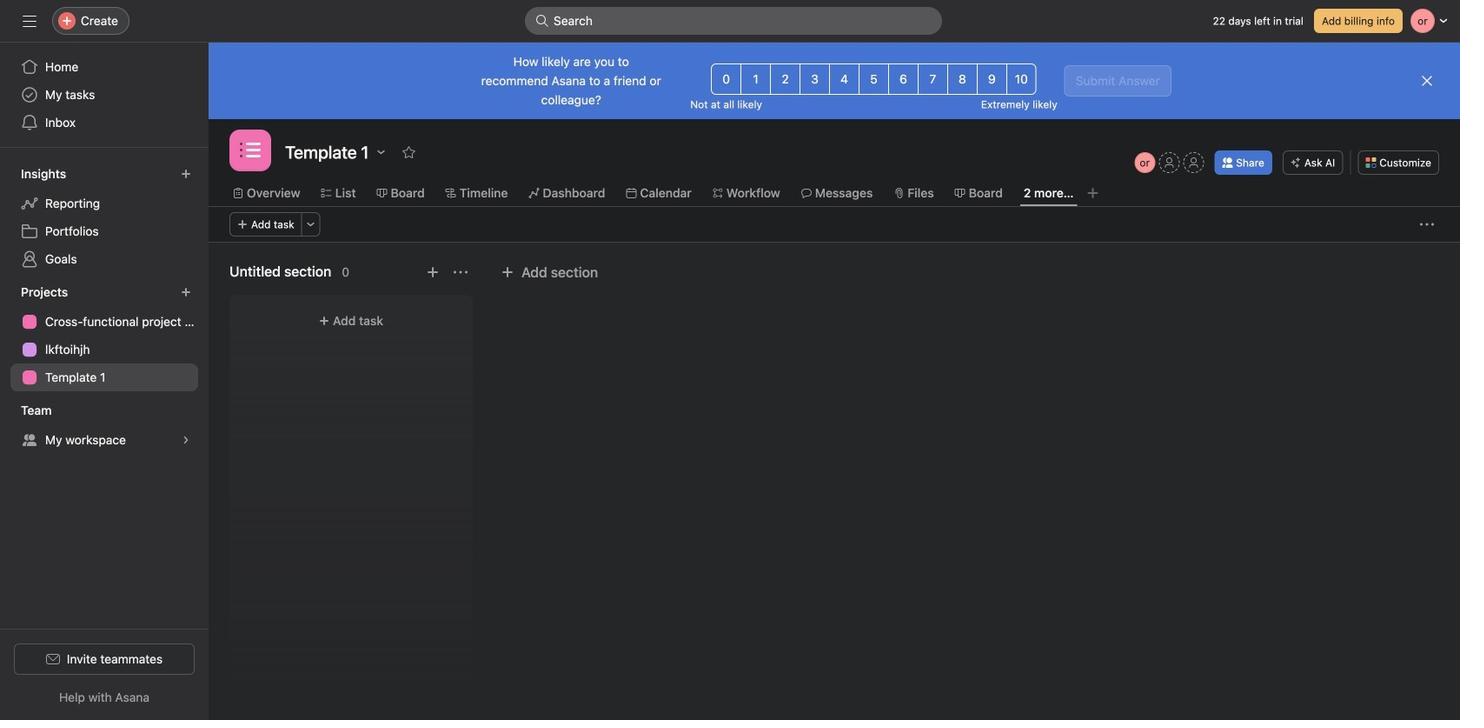 Task type: vqa. For each thing, say whether or not it's contained in the screenshot.
Manage project members ICON on the right top
yes



Task type: locate. For each thing, give the bounding box(es) containing it.
1 horizontal spatial more actions image
[[1421, 217, 1435, 231]]

list image
[[240, 140, 261, 161]]

option group
[[712, 63, 1037, 95]]

list box
[[525, 7, 943, 35]]

more actions image
[[1421, 217, 1435, 231], [306, 219, 316, 230]]

projects element
[[0, 277, 209, 395]]

None radio
[[771, 63, 801, 95], [830, 63, 860, 95], [889, 63, 919, 95], [948, 63, 978, 95], [771, 63, 801, 95], [830, 63, 860, 95], [889, 63, 919, 95], [948, 63, 978, 95]]

insights element
[[0, 158, 209, 277]]

manage project members image
[[1135, 152, 1156, 173]]

new project or portfolio image
[[181, 287, 191, 297]]

0 horizontal spatial more actions image
[[306, 219, 316, 230]]

add task image
[[426, 265, 440, 279]]

None radio
[[712, 63, 742, 95], [741, 63, 772, 95], [800, 63, 831, 95], [859, 63, 890, 95], [918, 63, 949, 95], [977, 63, 1008, 95], [1007, 63, 1037, 95], [712, 63, 742, 95], [741, 63, 772, 95], [800, 63, 831, 95], [859, 63, 890, 95], [918, 63, 949, 95], [977, 63, 1008, 95], [1007, 63, 1037, 95]]

hide sidebar image
[[23, 14, 37, 28]]



Task type: describe. For each thing, give the bounding box(es) containing it.
dismiss image
[[1421, 74, 1435, 88]]

teams element
[[0, 395, 209, 457]]

see details, my workspace image
[[181, 435, 191, 445]]

more section actions image
[[454, 265, 468, 279]]

global element
[[0, 43, 209, 147]]

new insights image
[[181, 169, 191, 179]]

prominent image
[[536, 14, 550, 28]]

add to starred image
[[402, 145, 416, 159]]



